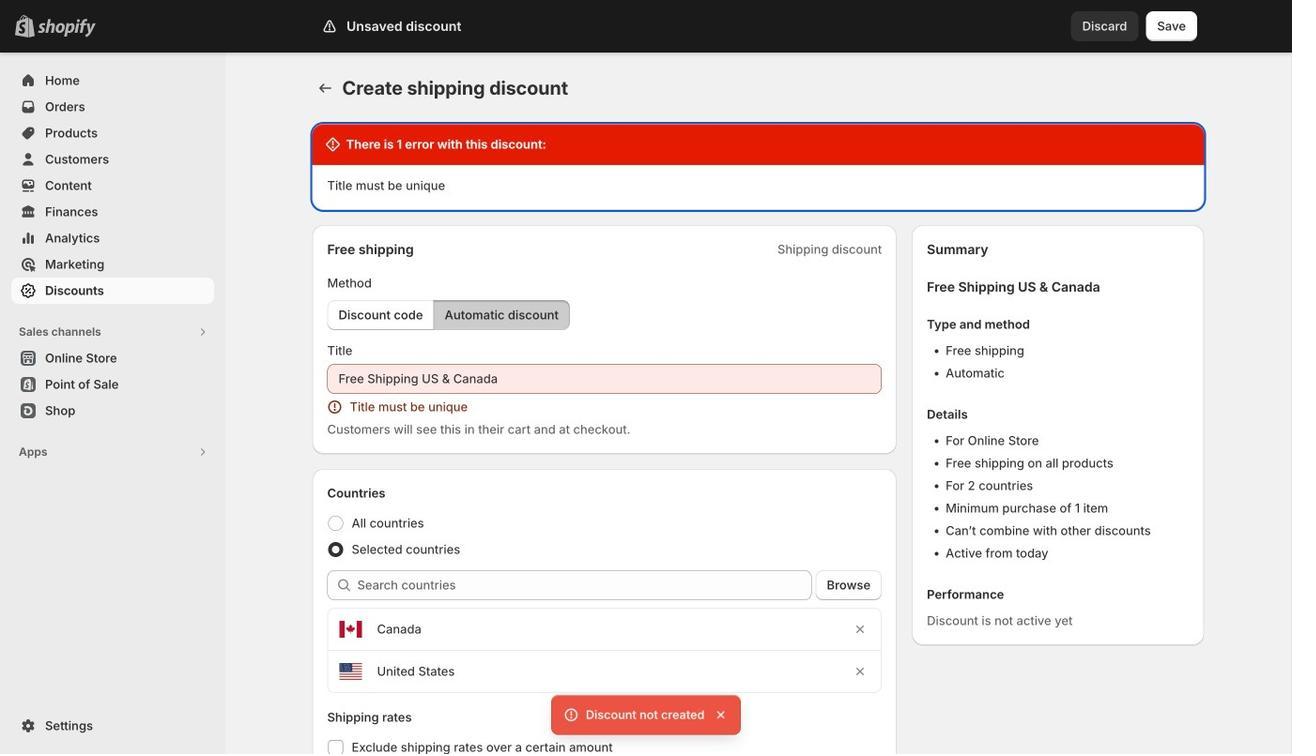Task type: describe. For each thing, give the bounding box(es) containing it.
Search countries text field
[[357, 571, 812, 601]]



Task type: locate. For each thing, give the bounding box(es) containing it.
shopify image
[[38, 19, 96, 37]]

None text field
[[327, 364, 882, 394]]



Task type: vqa. For each thing, say whether or not it's contained in the screenshot.
text field
yes



